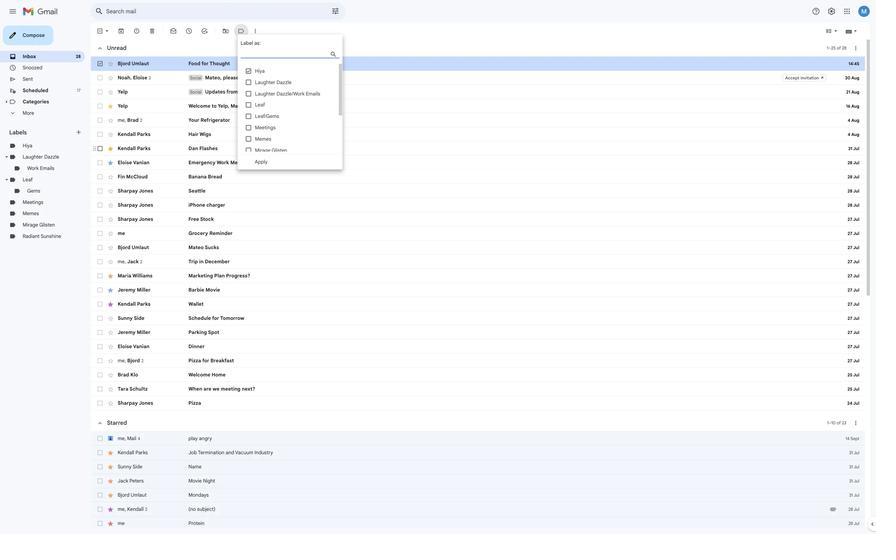 Task type: vqa. For each thing, say whether or not it's contained in the screenshot.
Food For Thought link
yes



Task type: describe. For each thing, give the bounding box(es) containing it.
me , jack
[[131, 287, 154, 294]]

tara
[[131, 429, 142, 436]]

fin
[[131, 193, 139, 200]]

dan flashes link
[[209, 161, 876, 169]]

snooze image
[[206, 31, 214, 39]]

mark as read image
[[189, 31, 197, 39]]

work emails
[[30, 184, 60, 190]]

21 row from the top
[[101, 393, 876, 409]]

social for updates
[[211, 99, 224, 105]]

vanian for emergency work meeting
[[148, 177, 166, 184]]

free
[[209, 240, 221, 247]]

move to image
[[247, 31, 255, 39]]

iphone charger link
[[209, 224, 876, 232]]

16 row from the top
[[101, 315, 876, 330]]

eloise vanian for emergency work meeting
[[131, 177, 166, 184]]

sharpay for seattle
[[131, 209, 153, 216]]

13 row from the top
[[101, 252, 876, 267]]

5 row from the top
[[101, 126, 876, 142]]

jones for pizza
[[154, 445, 170, 452]]

search mail image
[[103, 6, 117, 20]]

meetings link
[[25, 221, 48, 228]]

add to tasks image
[[223, 31, 231, 39]]

sharpay jones for iphone charger
[[131, 225, 170, 231]]

pizza link
[[209, 444, 876, 452]]

bread
[[231, 193, 247, 200]]

jeremy for barbie movie
[[131, 319, 150, 326]]

sent link
[[25, 85, 37, 91]]

food
[[209, 67, 223, 74]]

emergency work meeting link
[[209, 177, 876, 185]]

laughter dazzle inside 'labels' navigation
[[25, 171, 66, 178]]

brad
[[141, 130, 154, 137]]

refrigerator
[[223, 130, 255, 137]]

, for mail
[[138, 484, 140, 491]]

me for me , mail 4
[[131, 484, 138, 491]]

network
[[333, 83, 355, 90]]

december
[[227, 288, 255, 294]]

miller for barbie
[[152, 319, 167, 326]]

26 row from the top
[[101, 511, 876, 527]]

, for bjord
[[138, 398, 140, 404]]

20 row from the top
[[101, 378, 876, 393]]

trip
[[209, 288, 220, 294]]

reminder
[[233, 256, 258, 263]]

trip in december
[[209, 288, 255, 294]]

social updates from spots near you
[[211, 99, 305, 106]]

eloise for dinner
[[131, 382, 147, 389]]

hair wigs
[[209, 146, 234, 153]]

bjord for mateo sucks
[[131, 272, 145, 279]]

dan
[[209, 162, 220, 168]]

me right add
[[278, 83, 286, 90]]

0 vertical spatial laughter dazzle
[[283, 88, 324, 95]]

sharpay for free stock
[[131, 240, 153, 247]]

tara schultz
[[131, 429, 164, 436]]

glisten
[[302, 164, 319, 170]]

, for jack
[[138, 287, 140, 294]]

kendall for job termination and vacuum industry
[[131, 500, 149, 507]]

4 row from the top
[[101, 110, 876, 126]]

kendall for dan flashes
[[131, 162, 151, 168]]

thought
[[233, 67, 255, 74]]

compose
[[25, 36, 50, 43]]

unread button
[[103, 46, 143, 62]]

starred
[[119, 466, 141, 474]]

meeting
[[245, 429, 267, 436]]

sunny for schedule for tomorrow
[[131, 350, 147, 357]]

play angry link
[[209, 484, 876, 492]]

welcome
[[209, 114, 234, 121]]

Search mail text field
[[118, 9, 346, 17]]

updates
[[228, 99, 250, 106]]

eloise vanian for dinner
[[131, 382, 166, 389]]

job termination and vacuum industry
[[209, 500, 303, 507]]

me for me , bjord
[[131, 398, 138, 404]]

22 row from the top
[[101, 409, 876, 425]]

schedule for tomorrow link
[[209, 350, 876, 358]]

near
[[282, 99, 294, 106]]

bjord umlaut for mateo sucks
[[131, 272, 165, 279]]

1 horizontal spatial dazzle
[[307, 88, 324, 95]]

parks for wallet
[[152, 335, 167, 342]]

parking spot
[[209, 366, 244, 373]]

me , brad
[[131, 130, 154, 137]]

17 row from the top
[[101, 330, 876, 346]]

0 horizontal spatial mateo
[[209, 272, 226, 279]]

sunny side for name
[[131, 516, 158, 522]]

umlaut for food
[[146, 67, 165, 74]]

vacuum
[[261, 500, 281, 507]]

seattle link
[[209, 208, 876, 216]]

sunny for name
[[131, 516, 146, 522]]

jones for iphone charger
[[154, 225, 170, 231]]

jones for free stock
[[154, 240, 170, 247]]

trip in december link
[[209, 287, 876, 295]]

archive image
[[131, 31, 138, 39]]

parks for hair wigs
[[152, 146, 167, 153]]

compose button
[[3, 28, 59, 50]]

dinner
[[209, 382, 227, 389]]

wallet link
[[209, 334, 876, 342]]

snoozed link
[[25, 72, 47, 79]]

7 row from the top
[[101, 157, 876, 173]]

sharpay jones for pizza
[[131, 445, 170, 452]]

15 row from the top
[[101, 283, 876, 299]]

free stock link
[[209, 240, 876, 248]]

19 row from the top
[[101, 362, 876, 378]]

gems
[[30, 209, 45, 216]]

schedule for tomorrow
[[209, 350, 271, 357]]

grocery
[[209, 256, 231, 263]]

parking
[[209, 366, 230, 373]]

work inside 'labels' navigation
[[30, 184, 43, 190]]

barbie movie link
[[209, 319, 876, 326]]

food for thought link
[[209, 67, 876, 75]]

banana
[[209, 193, 229, 200]]

noah
[[131, 83, 145, 90]]

1 horizontal spatial to
[[288, 83, 293, 90]]

social for mateo,
[[211, 83, 224, 89]]

name
[[209, 516, 224, 522]]

0 vertical spatial laughter
[[283, 88, 306, 95]]

for for tomorrow
[[236, 350, 243, 357]]

tomorrow
[[244, 350, 271, 357]]

unread tab panel
[[101, 44, 876, 456]]

me for me
[[131, 256, 139, 263]]

iphone charger
[[209, 225, 250, 231]]

angry
[[221, 484, 235, 491]]

next?
[[268, 429, 283, 436]]

food for thought
[[209, 67, 255, 74]]

more image
[[280, 31, 288, 39]]

parks for job termination and vacuum industry
[[150, 500, 164, 507]]

memes inside 'labels' navigation
[[25, 234, 43, 241]]

hiya link
[[25, 159, 36, 165]]

free stock
[[209, 240, 237, 247]]

1 horizontal spatial hiya
[[283, 76, 294, 82]]

vanian for dinner
[[148, 382, 166, 389]]

4
[[153, 485, 156, 491]]

inbox link
[[25, 59, 40, 66]]

welcome to yelp, mateo link
[[209, 114, 876, 122]]

play
[[209, 484, 220, 491]]

maria williams row
[[101, 299, 876, 315]]

✨ image
[[274, 115, 281, 122]]

mccloud
[[140, 193, 164, 200]]

, for brad
[[138, 130, 140, 137]]

starred tab panel
[[101, 456, 876, 535]]

row containing fin mccloud
[[101, 189, 876, 205]]

job termination and vacuum industry link
[[209, 500, 876, 507]]

name link
[[209, 515, 876, 523]]

wallet
[[209, 335, 226, 342]]

fin mccloud
[[131, 193, 164, 200]]



Task type: locate. For each thing, give the bounding box(es) containing it.
parks inside starred tab panel
[[150, 500, 164, 507]]

laughter down the hiya link
[[25, 171, 48, 178]]

miller for parking
[[152, 366, 167, 373]]

1 vertical spatial laughter dazzle
[[25, 171, 66, 178]]

me left jack
[[131, 287, 138, 294]]

me , mail 4
[[131, 484, 156, 491]]

1 horizontal spatial for
[[236, 350, 243, 357]]

, up tara
[[138, 398, 140, 404]]

emergency
[[209, 177, 239, 184]]

side for name
[[147, 516, 158, 522]]

umlaut for mateo
[[146, 272, 165, 279]]

sharpay jones
[[131, 209, 170, 216], [131, 225, 170, 231], [131, 240, 170, 247], [131, 445, 170, 452]]

banana bread link
[[209, 193, 876, 201]]

4 sharpay from the top
[[131, 445, 153, 452]]

jeremy miller for barbie movie
[[131, 319, 167, 326]]

1 jeremy miller from the top
[[131, 319, 167, 326]]

2 sharpay from the top
[[131, 225, 153, 231]]

2 kendall from the top
[[131, 162, 151, 168]]

side for schedule for tomorrow
[[149, 350, 160, 357]]

kendall for hair wigs
[[131, 146, 151, 153]]

dazzle up laughter dazzle/work emails
[[307, 88, 324, 95]]

parks down williams
[[152, 335, 167, 342]]

1 vertical spatial vanian
[[148, 382, 166, 389]]

parks for dan flashes
[[152, 162, 167, 168]]

kendall for wallet
[[131, 335, 151, 342]]

4 sharpay jones from the top
[[131, 445, 170, 452]]

6 row from the top
[[101, 142, 876, 157]]

2 social from the top
[[211, 99, 224, 105]]

jack
[[141, 287, 154, 294]]

please
[[248, 83, 265, 90]]

1 vertical spatial eloise
[[131, 177, 147, 184]]

side inside starred tab panel
[[147, 516, 158, 522]]

kendall parks for dan flashes
[[131, 162, 167, 168]]

categories
[[25, 110, 55, 117]]

24 row from the top
[[101, 441, 876, 456]]

yelp for fourth row
[[131, 114, 142, 121]]

vanian
[[148, 177, 166, 184], [148, 382, 166, 389]]

termination
[[220, 500, 249, 507]]

sunny side inside the unread tab panel
[[131, 350, 160, 357]]

0 vertical spatial for
[[224, 67, 232, 74]]

dazzle up work emails
[[49, 171, 66, 178]]

2 row from the top
[[101, 79, 876, 94]]

kendall inside starred tab panel
[[131, 500, 149, 507]]

1 eloise vanian from the top
[[131, 177, 166, 184]]

0 vertical spatial emails
[[340, 101, 356, 107]]

1 horizontal spatial work
[[241, 177, 254, 184]]

schultz
[[144, 429, 164, 436]]

0 vertical spatial jeremy miller
[[131, 319, 167, 326]]

me left mail
[[131, 484, 138, 491]]

0 vertical spatial memes
[[283, 151, 301, 158]]

2 vertical spatial laughter
[[25, 171, 48, 178]]

laughter inside 'labels' navigation
[[25, 171, 48, 178]]

0 vertical spatial yelp
[[131, 99, 142, 106]]

eloise for emergency work meeting
[[131, 177, 147, 184]]

umlaut up "noah , eloise 2"
[[146, 67, 165, 74]]

you
[[295, 99, 305, 106]]

1 jones from the top
[[154, 209, 170, 216]]

1 social from the top
[[211, 83, 224, 89]]

1 vertical spatial bjord umlaut
[[131, 272, 165, 279]]

sunny inside starred tab panel
[[131, 516, 146, 522]]

hiya inside 'labels' navigation
[[25, 159, 36, 165]]

umlaut up jack
[[146, 272, 165, 279]]

25 row from the top
[[101, 496, 876, 511]]

vanian up mccloud
[[148, 177, 166, 184]]

1 vertical spatial memes
[[25, 234, 43, 241]]

1 vertical spatial hiya
[[25, 159, 36, 165]]

23 row from the top
[[101, 425, 876, 441]]

to
[[288, 83, 293, 90], [235, 114, 241, 121]]

main content
[[101, 25, 876, 535]]

row containing noah
[[101, 79, 876, 94]]

yelp up me , brad on the top left of the page
[[131, 114, 142, 121]]

iphone
[[209, 225, 228, 231]]

social down food
[[211, 83, 224, 89]]

1 vertical spatial sunny side
[[131, 516, 158, 522]]

me for me , brad
[[131, 130, 138, 137]]

spot
[[231, 366, 244, 373]]

sunny
[[131, 350, 147, 357], [131, 516, 146, 522]]

1 kendall from the top
[[131, 146, 151, 153]]

mateo,
[[228, 83, 246, 90]]

2 sunny side from the top
[[131, 516, 158, 522]]

0 horizontal spatial emails
[[44, 184, 60, 190]]

18 row from the top
[[101, 346, 876, 362]]

play angry row
[[101, 480, 876, 496]]

mirage
[[283, 164, 300, 170]]

jeremy miller
[[131, 319, 167, 326], [131, 366, 167, 373]]

, left brad at left
[[138, 130, 140, 137]]

9 row from the top
[[101, 189, 876, 205]]

1 sunny side from the top
[[131, 350, 160, 357]]

schedule
[[209, 350, 234, 357]]

side
[[149, 350, 160, 357], [147, 516, 158, 522]]

Label-as menu open text field
[[267, 55, 393, 65]]

3 sharpay jones from the top
[[131, 240, 170, 247]]

3 kendall parks from the top
[[131, 335, 167, 342]]

0 vertical spatial vanian
[[148, 177, 166, 184]]

laughter down your at the left of page
[[283, 101, 306, 107]]

work up leaf link
[[30, 184, 43, 190]]

2 kendall parks from the top
[[131, 162, 167, 168]]

1 vertical spatial miller
[[152, 366, 167, 373]]

parks up mccloud
[[152, 162, 167, 168]]

, left mail
[[138, 484, 140, 491]]

mirage glisten
[[283, 164, 319, 170]]

2 miller from the top
[[152, 366, 167, 373]]

2 yelp from the top
[[131, 114, 142, 121]]

me for me , jack
[[131, 287, 138, 294]]

dazzle inside 'labels' navigation
[[49, 171, 66, 178]]

labels heading
[[10, 143, 83, 151]]

2 eloise vanian from the top
[[131, 382, 166, 389]]

, left 2
[[145, 83, 146, 90]]

11 row from the top
[[101, 220, 876, 236]]

me up tara
[[131, 398, 138, 404]]

2 vanian from the top
[[148, 382, 166, 389]]

1 horizontal spatial mateo
[[256, 114, 273, 121]]

0 horizontal spatial to
[[235, 114, 241, 121]]

vanian up me , bjord
[[148, 382, 166, 389]]

1 vertical spatial jeremy miller
[[131, 366, 167, 373]]

kendall parks for job termination and vacuum industry
[[131, 500, 164, 507]]

kendall parks down mail
[[131, 500, 164, 507]]

0 vertical spatial umlaut
[[146, 67, 165, 74]]

1 vertical spatial side
[[147, 516, 158, 522]]

work inside the unread tab panel
[[241, 177, 254, 184]]

labels navigation
[[0, 25, 101, 535]]

0 vertical spatial side
[[149, 350, 160, 357]]

yelp down the noah
[[131, 99, 142, 106]]

ac
[[873, 83, 876, 89]]

delete image
[[165, 31, 173, 39]]

1 vertical spatial yelp
[[131, 114, 142, 121]]

eloise up fin
[[131, 177, 147, 184]]

eloise up me , bjord
[[131, 382, 147, 389]]

jeremy for parking spot
[[131, 366, 150, 373]]

maria williams
[[131, 303, 169, 310]]

maria
[[131, 303, 146, 310]]

jeremy miller up me , bjord
[[131, 366, 167, 373]]

emails inside 'labels' navigation
[[44, 184, 60, 190]]

your refrigerator link
[[209, 130, 876, 138]]

0 vertical spatial sunny side
[[131, 350, 160, 357]]

1 yelp from the top
[[131, 99, 142, 106]]

for right food
[[224, 67, 232, 74]]

add
[[267, 83, 277, 90]]

work emails link
[[30, 184, 60, 190]]

linkedin
[[308, 83, 332, 90]]

play angry
[[209, 484, 235, 491]]

, for eloise
[[145, 83, 146, 90]]

me up me , jack
[[131, 256, 139, 263]]

1 horizontal spatial memes
[[283, 151, 301, 158]]

unread
[[119, 49, 140, 57]]

umlaut
[[146, 67, 165, 74], [146, 272, 165, 279]]

, inside play angry row
[[138, 484, 140, 491]]

sunny side inside starred tab panel
[[131, 516, 158, 522]]

scheduled link
[[25, 97, 54, 104]]

and
[[251, 500, 260, 507]]

None checkbox
[[107, 31, 115, 39], [107, 67, 115, 75], [107, 161, 115, 169], [107, 271, 115, 279], [107, 334, 115, 342], [107, 366, 115, 374], [107, 382, 115, 389], [107, 444, 115, 452], [107, 484, 115, 492], [107, 515, 115, 523], [107, 31, 115, 39], [107, 67, 115, 75], [107, 161, 115, 169], [107, 271, 115, 279], [107, 334, 115, 342], [107, 366, 115, 374], [107, 382, 115, 389], [107, 444, 115, 452], [107, 484, 115, 492], [107, 515, 115, 523]]

1 jeremy from the top
[[131, 319, 150, 326]]

1 vertical spatial social
[[211, 99, 224, 105]]

None checkbox
[[107, 83, 115, 90], [107, 98, 115, 106], [107, 114, 115, 122], [107, 130, 115, 138], [107, 146, 115, 153], [107, 177, 115, 185], [107, 193, 115, 201], [107, 208, 115, 216], [107, 224, 115, 232], [107, 240, 115, 248], [107, 256, 115, 264], [107, 287, 115, 295], [107, 303, 115, 311], [107, 319, 115, 326], [107, 350, 115, 358], [107, 397, 115, 405], [107, 413, 115, 421], [107, 429, 115, 437], [107, 500, 115, 507], [107, 531, 115, 535], [107, 83, 115, 90], [107, 98, 115, 106], [107, 114, 115, 122], [107, 130, 115, 138], [107, 146, 115, 153], [107, 177, 115, 185], [107, 193, 115, 201], [107, 208, 115, 216], [107, 224, 115, 232], [107, 240, 115, 248], [107, 256, 115, 264], [107, 287, 115, 295], [107, 303, 115, 311], [107, 319, 115, 326], [107, 350, 115, 358], [107, 397, 115, 405], [107, 413, 115, 421], [107, 429, 115, 437], [107, 500, 115, 507], [107, 531, 115, 535]]

0 vertical spatial sunny
[[131, 350, 147, 357]]

parks down brad at left
[[152, 146, 167, 153]]

yelp
[[131, 99, 142, 106], [131, 114, 142, 121]]

dan flashes
[[209, 162, 242, 168]]

2 jeremy from the top
[[131, 366, 150, 373]]

1 vertical spatial eloise vanian
[[131, 382, 166, 389]]

3 jones from the top
[[154, 240, 170, 247]]

for for thought
[[224, 67, 232, 74]]

bjord umlaut up "noah , eloise 2"
[[131, 67, 165, 74]]

bjord up me , jack
[[131, 272, 145, 279]]

0 horizontal spatial dazzle
[[49, 171, 66, 178]]

inbox
[[25, 59, 40, 66]]

0 horizontal spatial for
[[224, 67, 232, 74]]

4 kendall from the top
[[131, 500, 149, 507]]

4 kendall parks from the top
[[131, 500, 164, 507]]

in
[[221, 288, 226, 294]]

, left jack
[[138, 287, 140, 294]]

0 vertical spatial dazzle
[[307, 88, 324, 95]]

spots
[[266, 99, 280, 106]]

3 row from the top
[[101, 94, 876, 110]]

memes link
[[25, 234, 43, 241]]

kendall parks
[[131, 146, 167, 153], [131, 162, 167, 168], [131, 335, 167, 342], [131, 500, 164, 507]]

job
[[209, 500, 219, 507]]

to left your at the left of page
[[288, 83, 293, 90]]

work
[[241, 177, 254, 184], [30, 184, 43, 190]]

miller up me , bjord
[[152, 366, 167, 373]]

1 vertical spatial laughter
[[283, 101, 306, 107]]

banana bread
[[209, 193, 247, 200]]

2 bjord umlaut from the top
[[131, 272, 165, 279]]

row containing tara schultz
[[101, 425, 876, 441]]

4 jones from the top
[[154, 445, 170, 452]]

when
[[209, 429, 225, 436]]

1 vertical spatial jeremy
[[131, 366, 150, 373]]

0 vertical spatial miller
[[152, 319, 167, 326]]

memes down meetings
[[25, 234, 43, 241]]

1 horizontal spatial laughter dazzle
[[283, 88, 324, 95]]

1 row from the top
[[101, 63, 876, 79]]

snoozed
[[25, 72, 47, 79]]

0 horizontal spatial work
[[30, 184, 43, 190]]

your
[[209, 130, 221, 137]]

1 vertical spatial dazzle
[[49, 171, 66, 178]]

bjord up tara schultz at bottom
[[141, 398, 155, 404]]

1 bjord umlaut from the top
[[131, 67, 165, 74]]

mateo down grocery
[[209, 272, 226, 279]]

0 vertical spatial bjord umlaut
[[131, 67, 165, 74]]

1 vertical spatial to
[[235, 114, 241, 121]]

jeremy up me , bjord
[[131, 366, 150, 373]]

from
[[251, 99, 264, 106]]

to left yelp,
[[235, 114, 241, 121]]

sunny inside the unread tab panel
[[131, 350, 147, 357]]

gems link
[[30, 209, 45, 216]]

mateo sucks
[[209, 272, 243, 279]]

1 vertical spatial umlaut
[[146, 272, 165, 279]]

mateo left ✨ image
[[256, 114, 273, 121]]

sharpay for iphone charger
[[131, 225, 153, 231]]

main content containing unread
[[101, 25, 876, 535]]

kendall parks for hair wigs
[[131, 146, 167, 153]]

sunny side for schedule for tomorrow
[[131, 350, 160, 357]]

0 vertical spatial bjord
[[131, 67, 145, 74]]

eloise vanian up "fin mccloud"
[[131, 177, 166, 184]]

we
[[236, 429, 244, 436]]

kendall parks for wallet
[[131, 335, 167, 342]]

me left brad at left
[[131, 130, 138, 137]]

bjord for food for thought
[[131, 67, 145, 74]]

gmail image
[[25, 5, 68, 20]]

kendall parks down brad at left
[[131, 146, 167, 153]]

2 vertical spatial eloise
[[131, 382, 147, 389]]

mateo sucks link
[[209, 271, 876, 279]]

labels image
[[264, 31, 272, 39]]

kendall parks down maria williams at bottom
[[131, 335, 167, 342]]

laughter dazzle up work emails
[[25, 171, 66, 178]]

main menu image
[[9, 8, 19, 17]]

social inside social mateo, please add me to your linkedin network
[[211, 83, 224, 89]]

bjord umlaut for food for thought
[[131, 67, 165, 74]]

sharpay jones for seattle
[[131, 209, 170, 216]]

barbie movie
[[209, 319, 244, 326]]

social inside the social updates from spots near you
[[211, 99, 224, 105]]

10 row from the top
[[101, 205, 876, 220]]

parks down 4
[[150, 500, 164, 507]]

memes up the mirage
[[283, 151, 301, 158]]

barbie
[[209, 319, 227, 326]]

apply
[[283, 176, 297, 183]]

1 miller from the top
[[152, 319, 167, 326]]

3 kendall from the top
[[131, 335, 151, 342]]

row
[[101, 63, 876, 79], [101, 79, 876, 94], [101, 94, 876, 110], [101, 110, 876, 126], [101, 126, 876, 142], [101, 142, 876, 157], [101, 157, 876, 173], [101, 173, 876, 189], [101, 189, 876, 205], [101, 205, 876, 220], [101, 220, 876, 236], [101, 236, 876, 252], [101, 252, 876, 267], [101, 267, 876, 283], [101, 283, 876, 299], [101, 315, 876, 330], [101, 330, 876, 346], [101, 346, 876, 362], [101, 362, 876, 378], [101, 378, 876, 393], [101, 393, 876, 409], [101, 409, 876, 425], [101, 425, 876, 441], [101, 441, 876, 456], [101, 496, 876, 511], [101, 511, 876, 527], [101, 527, 876, 535]]

1 vertical spatial mateo
[[209, 272, 226, 279]]

1 vanian from the top
[[148, 177, 166, 184]]

report spam image
[[148, 31, 156, 39]]

3 sharpay from the top
[[131, 240, 153, 247]]

0 vertical spatial hiya
[[283, 76, 294, 82]]

1 vertical spatial bjord
[[131, 272, 145, 279]]

0 horizontal spatial memes
[[25, 234, 43, 241]]

0 vertical spatial eloise
[[148, 83, 163, 90]]

kendall
[[131, 146, 151, 153], [131, 162, 151, 168], [131, 335, 151, 342], [131, 500, 149, 507]]

kendall parks up "fin mccloud"
[[131, 162, 167, 168]]

laughter dazzle up the you
[[283, 88, 324, 95]]

17
[[85, 98, 90, 104]]

jones
[[154, 209, 170, 216], [154, 225, 170, 231], [154, 240, 170, 247], [154, 445, 170, 452]]

jeremy down maria
[[131, 319, 150, 326]]

miller down williams
[[152, 319, 167, 326]]

0 vertical spatial eloise vanian
[[131, 177, 166, 184]]

8 row from the top
[[101, 173, 876, 189]]

eloise vanian up me , bjord
[[131, 382, 166, 389]]

1 sunny from the top
[[131, 350, 147, 357]]

eloise left 2
[[148, 83, 163, 90]]

1 sharpay from the top
[[131, 209, 153, 216]]

bjord up the noah
[[131, 67, 145, 74]]

kendall parks inside starred tab panel
[[131, 500, 164, 507]]

jeremy miller for parking spot
[[131, 366, 167, 373]]

labels
[[10, 143, 30, 151]]

sharpay for pizza
[[131, 445, 153, 452]]

0 vertical spatial mateo
[[256, 114, 273, 121]]

yelp for 25th row from the bottom
[[131, 99, 142, 106]]

seattle
[[209, 209, 228, 216]]

parking spot link
[[209, 366, 876, 374]]

jones for seattle
[[154, 209, 170, 216]]

2 jeremy miller from the top
[[131, 366, 167, 373]]

0 vertical spatial jeremy
[[131, 319, 150, 326]]

wigs
[[222, 146, 234, 153]]

None search field
[[101, 3, 384, 22]]

emails down network
[[340, 101, 356, 107]]

14 row from the top
[[101, 267, 876, 283]]

0 horizontal spatial hiya
[[25, 159, 36, 165]]

2 umlaut from the top
[[146, 272, 165, 279]]

1 horizontal spatial emails
[[340, 101, 356, 107]]

2 sharpay jones from the top
[[131, 225, 170, 231]]

1 vertical spatial sunny
[[131, 516, 146, 522]]

social up welcome
[[211, 99, 224, 105]]

laughter up the you
[[283, 88, 306, 95]]

bjord umlaut up jack
[[131, 272, 165, 279]]

28
[[84, 60, 90, 66]]

0 vertical spatial to
[[288, 83, 293, 90]]

dazzle/work
[[307, 101, 338, 107]]

1 umlaut from the top
[[146, 67, 165, 74]]

your refrigerator
[[209, 130, 255, 137]]

are
[[226, 429, 235, 436]]

27 row from the top
[[101, 527, 876, 535]]

for inside "link"
[[224, 67, 232, 74]]

eloise vanian
[[131, 177, 166, 184], [131, 382, 166, 389]]

1 kendall parks from the top
[[131, 146, 167, 153]]

0 vertical spatial social
[[211, 83, 224, 89]]

hiya down labels
[[25, 159, 36, 165]]

1 sharpay jones from the top
[[131, 209, 170, 216]]

sharpay jones for free stock
[[131, 240, 170, 247]]

ac button
[[869, 83, 876, 90]]

for up spot at the left bottom
[[236, 350, 243, 357]]

work up bread
[[241, 177, 254, 184]]

2 sunny from the top
[[131, 516, 146, 522]]

12 row from the top
[[101, 236, 876, 252]]

2 vertical spatial bjord
[[141, 398, 155, 404]]

jeremy miller down maria williams at bottom
[[131, 319, 167, 326]]

mail
[[141, 484, 151, 491]]

1 vertical spatial emails
[[44, 184, 60, 190]]

noah , eloise 2
[[131, 83, 168, 90]]

sharpay
[[131, 209, 153, 216], [131, 225, 153, 231], [131, 240, 153, 247], [131, 445, 153, 452]]

1 vertical spatial for
[[236, 350, 243, 357]]

stock
[[222, 240, 237, 247]]

emails down 'laughter dazzle' link
[[44, 184, 60, 190]]

me inside play angry row
[[131, 484, 138, 491]]

side inside the unread tab panel
[[149, 350, 160, 357]]

me , bjord
[[131, 398, 155, 404]]

for
[[224, 67, 232, 74], [236, 350, 243, 357]]

0 horizontal spatial laughter dazzle
[[25, 171, 66, 178]]

social mateo, please add me to your linkedin network
[[211, 83, 355, 90]]

2 jones from the top
[[154, 225, 170, 231]]

hiya up social mateo, please add me to your linkedin network
[[283, 76, 294, 82]]



